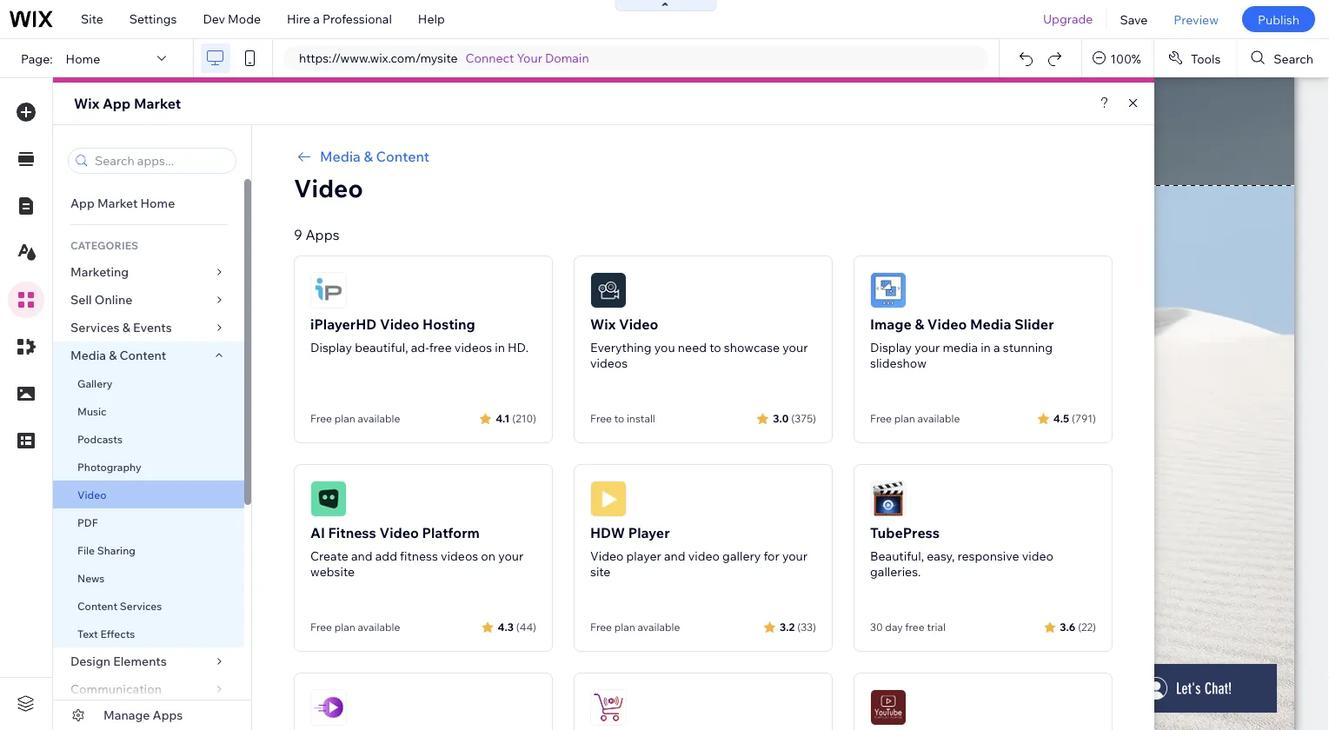 Task type: vqa. For each thing, say whether or not it's contained in the screenshot.


Task type: describe. For each thing, give the bounding box(es) containing it.
mode
[[228, 11, 261, 27]]

apps for 9 apps
[[306, 226, 340, 243]]

media inside image & video media slider display your media in a stunning slideshow
[[970, 316, 1012, 333]]

content services
[[77, 600, 162, 613]]

plan for ai
[[335, 621, 355, 634]]

gallery
[[77, 377, 113, 390]]

content services link
[[53, 592, 244, 620]]

4.3 (44)
[[498, 620, 537, 633]]

in for video
[[981, 340, 991, 355]]

site
[[81, 11, 103, 27]]

app market home link
[[53, 190, 244, 217]]

in for hosting
[[495, 340, 505, 355]]

services & events link
[[53, 314, 244, 342]]

9
[[294, 226, 302, 243]]

iplayerhd video hosting logo image
[[310, 272, 347, 309]]

video inside 'tubepress beautiful, easy, responsive video galleries.'
[[1022, 549, 1054, 564]]

video link
[[53, 481, 244, 509]]

pdf
[[77, 516, 98, 529]]

gallery link
[[53, 370, 244, 397]]

your inside wix video everything you need to showcase your videos
[[783, 340, 808, 355]]

free plan available for create
[[310, 621, 400, 634]]

hire
[[287, 11, 311, 27]]

hosting
[[423, 316, 475, 333]]

0 vertical spatial services
[[70, 320, 120, 335]]

your inside hdw player video player and video gallery for your site
[[783, 549, 808, 564]]

photography
[[77, 460, 141, 473]]

video inside image & video media slider display your media in a stunning slideshow
[[928, 316, 967, 333]]

hdw player logo image
[[590, 481, 627, 517]]

9 apps
[[294, 226, 340, 243]]

free plan available for and
[[590, 621, 680, 634]]

free plan available for slider
[[870, 412, 960, 425]]

tubepress logo image
[[870, 481, 907, 517]]

you
[[655, 340, 675, 355]]

site
[[590, 564, 611, 580]]

ai fitness video platform logo image
[[310, 481, 347, 517]]

1 horizontal spatial media & content link
[[294, 146, 1113, 167]]

to inside wix video everything you need to showcase your videos
[[710, 340, 721, 355]]

1 vertical spatial app
[[70, 196, 95, 211]]

file
[[77, 544, 95, 557]]

manage apps button
[[53, 701, 251, 730]]

https://www.wix.com/mysite connect your domain
[[299, 50, 589, 66]]

video inside wix video everything you need to showcase your videos
[[619, 316, 659, 333]]

4.3
[[498, 620, 514, 633]]

1 vertical spatial to
[[615, 412, 625, 425]]

for
[[764, 549, 780, 564]]

0 vertical spatial app
[[103, 95, 131, 112]]

video up 9 apps
[[294, 173, 363, 203]]

publish
[[1258, 12, 1300, 27]]

wix video everything you need to showcase your videos
[[590, 316, 808, 371]]

videos for ai fitness video platform
[[441, 549, 478, 564]]

preview
[[1174, 12, 1219, 27]]

dev
[[203, 11, 225, 27]]

ai fitness video platform create and add fitness videos on your website
[[310, 524, 524, 580]]

image & video media slider logo image
[[870, 272, 907, 309]]

music
[[77, 405, 107, 418]]

and inside the ai fitness video platform create and add fitness videos on your website
[[351, 549, 373, 564]]

fitness
[[400, 549, 438, 564]]

0 horizontal spatial content
[[77, 600, 117, 613]]

image
[[870, 316, 912, 333]]

image & video media slider display your media in a stunning slideshow
[[870, 316, 1054, 371]]

3.2
[[780, 620, 795, 633]]

on
[[481, 549, 496, 564]]

search
[[1274, 51, 1314, 66]]

& inside services & events link
[[122, 320, 130, 335]]

communication
[[70, 682, 165, 697]]

manage apps
[[103, 708, 183, 723]]

sell online
[[70, 292, 132, 307]]

text
[[77, 627, 98, 640]]

design
[[70, 654, 110, 669]]

display inside iplayerhd video hosting display beautiful, ad-free videos in hd.
[[310, 340, 352, 355]]

beautiful,
[[870, 549, 924, 564]]

beautiful,
[[355, 340, 408, 355]]

hdw
[[590, 524, 625, 542]]

tools
[[1191, 51, 1221, 66]]

your
[[517, 50, 543, 66]]

1 horizontal spatial home
[[140, 196, 175, 211]]

add
[[375, 549, 397, 564]]

available for player
[[638, 621, 680, 634]]

create
[[310, 549, 349, 564]]

30 day free trial
[[870, 621, 946, 634]]

marketing link
[[53, 258, 244, 286]]

app market home
[[70, 196, 175, 211]]

install
[[627, 412, 656, 425]]

and inside hdw player video player and video gallery for your site
[[664, 549, 686, 564]]

gallery
[[723, 549, 761, 564]]

free to install
[[590, 412, 656, 425]]

connect
[[466, 50, 514, 66]]

professional
[[323, 11, 392, 27]]

communication link
[[53, 676, 244, 703]]

iplayerhd video hosting display beautiful, ad-free videos in hd.
[[310, 316, 529, 355]]

hire a professional
[[287, 11, 392, 27]]

music link
[[53, 397, 244, 425]]

4.5
[[1054, 412, 1070, 425]]

slider
[[1015, 316, 1054, 333]]

free for wix
[[590, 412, 612, 425]]

tubepress beautiful, easy, responsive video galleries.
[[870, 524, 1054, 580]]

player
[[627, 549, 662, 564]]

your inside image & video media slider display your media in a stunning slideshow
[[915, 340, 940, 355]]

dev mode
[[203, 11, 261, 27]]

marketing
[[70, 264, 129, 280]]

podcasts link
[[53, 425, 244, 453]]

0 vertical spatial media
[[320, 148, 361, 165]]

0 horizontal spatial media & content link
[[53, 342, 244, 370]]

upgrade
[[1043, 11, 1093, 27]]

channelize live video shopping logo image
[[590, 690, 627, 726]]

responsive
[[958, 549, 1020, 564]]

text effects
[[77, 627, 135, 640]]

elements
[[113, 654, 167, 669]]

media
[[943, 340, 978, 355]]



Task type: locate. For each thing, give the bounding box(es) containing it.
to right need
[[710, 340, 721, 355]]

0 vertical spatial a
[[313, 11, 320, 27]]

(375)
[[792, 412, 817, 425]]

free down slideshow
[[870, 412, 892, 425]]

0 vertical spatial home
[[66, 51, 100, 66]]

a
[[313, 11, 320, 27], [994, 340, 1001, 355]]

free plan available
[[310, 412, 400, 425], [870, 412, 960, 425], [310, 621, 400, 634], [590, 621, 680, 634]]

player
[[628, 524, 670, 542]]

free down website on the bottom of the page
[[310, 621, 332, 634]]

to
[[710, 340, 721, 355], [615, 412, 625, 425]]

0 horizontal spatial display
[[310, 340, 352, 355]]

free for ai
[[310, 621, 332, 634]]

0 horizontal spatial a
[[313, 11, 320, 27]]

plan for iplayerhd
[[335, 412, 355, 425]]

&
[[364, 148, 373, 165], [915, 316, 925, 333], [122, 320, 130, 335], [109, 348, 117, 363]]

showcase
[[724, 340, 780, 355]]

youtube playlist player logo image
[[870, 690, 907, 726]]

0 vertical spatial media & content
[[320, 148, 430, 165]]

3.2 (33)
[[780, 620, 817, 633]]

everything
[[590, 340, 652, 355]]

free left install in the bottom left of the page
[[590, 412, 612, 425]]

1 display from the left
[[310, 340, 352, 355]]

1 horizontal spatial display
[[870, 340, 912, 355]]

stunning
[[1003, 340, 1053, 355]]

3.0 (375)
[[773, 412, 817, 425]]

2 horizontal spatial content
[[376, 148, 430, 165]]

video inside "link"
[[77, 488, 106, 501]]

available for platform
[[358, 621, 400, 634]]

4.1
[[496, 412, 510, 425]]

2 horizontal spatial media
[[970, 316, 1012, 333]]

your inside the ai fitness video platform create and add fitness videos on your website
[[498, 549, 524, 564]]

your right the on
[[498, 549, 524, 564]]

plan down player
[[615, 621, 635, 634]]

free for image
[[870, 412, 892, 425]]

save
[[1120, 12, 1148, 27]]

(33)
[[798, 620, 817, 633]]

services & events
[[70, 320, 172, 335]]

1 horizontal spatial free
[[906, 621, 925, 634]]

plan down slideshow
[[895, 412, 915, 425]]

plan down beautiful, at top left
[[335, 412, 355, 425]]

0 horizontal spatial media & content
[[70, 348, 166, 363]]

your up slideshow
[[915, 340, 940, 355]]

available for media
[[918, 412, 960, 425]]

1 horizontal spatial apps
[[306, 226, 340, 243]]

3.6 (22)
[[1060, 620, 1097, 633]]

fitness
[[328, 524, 376, 542]]

platform
[[422, 524, 480, 542]]

to left install in the bottom left of the page
[[615, 412, 625, 425]]

market up the categories
[[97, 196, 138, 211]]

0 vertical spatial market
[[134, 95, 181, 112]]

free plan available down beautiful, at top left
[[310, 412, 400, 425]]

in right media
[[981, 340, 991, 355]]

need
[[678, 340, 707, 355]]

0 horizontal spatial wix
[[74, 95, 99, 112]]

video inside hdw player video player and video gallery for your site
[[590, 549, 624, 564]]

video up media
[[928, 316, 967, 333]]

0 vertical spatial apps
[[306, 226, 340, 243]]

video up pdf
[[77, 488, 106, 501]]

2 display from the left
[[870, 340, 912, 355]]

0 horizontal spatial to
[[615, 412, 625, 425]]

0 vertical spatial content
[[376, 148, 430, 165]]

(791)
[[1072, 412, 1097, 425]]

a right hire
[[313, 11, 320, 27]]

videos for wix video
[[590, 356, 628, 371]]

free plan available down website on the bottom of the page
[[310, 621, 400, 634]]

2 vertical spatial media
[[70, 348, 106, 363]]

design elements link
[[53, 648, 244, 676]]

0 horizontal spatial apps
[[153, 708, 183, 723]]

tools button
[[1155, 39, 1237, 77]]

Search apps... field
[[90, 149, 230, 173]]

plan down website on the bottom of the page
[[335, 621, 355, 634]]

events
[[133, 320, 172, 335]]

effects
[[100, 627, 135, 640]]

videos down hosting
[[455, 340, 492, 355]]

in inside iplayerhd video hosting display beautiful, ad-free videos in hd.
[[495, 340, 505, 355]]

1 horizontal spatial and
[[664, 549, 686, 564]]

1 vertical spatial media & content link
[[53, 342, 244, 370]]

free plan available for beautiful,
[[310, 412, 400, 425]]

0 horizontal spatial and
[[351, 549, 373, 564]]

0 horizontal spatial free
[[429, 340, 452, 355]]

file sharing link
[[53, 537, 244, 564]]

videos inside the ai fitness video platform create and add fitness videos on your website
[[441, 549, 478, 564]]

(22)
[[1078, 620, 1097, 633]]

apps inside button
[[153, 708, 183, 723]]

easy,
[[927, 549, 955, 564]]

wix app market
[[74, 95, 181, 112]]

slideshow
[[870, 356, 927, 371]]

1 horizontal spatial a
[[994, 340, 1001, 355]]

wix up everything
[[590, 316, 616, 333]]

2 video from the left
[[1022, 549, 1054, 564]]

0 horizontal spatial media
[[70, 348, 106, 363]]

home down search apps... field
[[140, 196, 175, 211]]

1 horizontal spatial video
[[1022, 549, 1054, 564]]

0 vertical spatial wix
[[74, 95, 99, 112]]

apps right 9
[[306, 226, 340, 243]]

apps for manage apps
[[153, 708, 183, 723]]

publish button
[[1243, 6, 1316, 32]]

wix down site
[[74, 95, 99, 112]]

preview button
[[1161, 0, 1232, 38]]

1 vertical spatial videos
[[590, 356, 628, 371]]

manage
[[103, 708, 150, 723]]

available down beautiful, at top left
[[358, 412, 400, 425]]

plan
[[335, 412, 355, 425], [895, 412, 915, 425], [335, 621, 355, 634], [615, 621, 635, 634]]

free right day
[[906, 621, 925, 634]]

online
[[95, 292, 132, 307]]

videos down everything
[[590, 356, 628, 371]]

video up site on the bottom left of the page
[[590, 549, 624, 564]]

0 horizontal spatial in
[[495, 340, 505, 355]]

2 and from the left
[[664, 549, 686, 564]]

home down site
[[66, 51, 100, 66]]

1 horizontal spatial content
[[120, 348, 166, 363]]

display up slideshow
[[870, 340, 912, 355]]

video up everything
[[619, 316, 659, 333]]

wix for wix app market
[[74, 95, 99, 112]]

a left 'stunning' at the top of page
[[994, 340, 1001, 355]]

video inside the ai fitness video platform create and add fitness videos on your website
[[380, 524, 419, 542]]

free up ai fitness video platform logo
[[310, 412, 332, 425]]

categories
[[70, 239, 138, 252]]

1 horizontal spatial app
[[103, 95, 131, 112]]

1 video from the left
[[688, 549, 720, 564]]

videos inside wix video everything you need to showcase your videos
[[590, 356, 628, 371]]

1 vertical spatial a
[[994, 340, 1001, 355]]

free plan available down site on the bottom left of the page
[[590, 621, 680, 634]]

https://www.wix.com/mysite
[[299, 50, 458, 66]]

videos down platform
[[441, 549, 478, 564]]

in inside image & video media slider display your media in a stunning slideshow
[[981, 340, 991, 355]]

hdw player video player and video gallery for your site
[[590, 524, 808, 580]]

plan for image
[[895, 412, 915, 425]]

0 vertical spatial to
[[710, 340, 721, 355]]

available down slideshow
[[918, 412, 960, 425]]

1 horizontal spatial media & content
[[320, 148, 430, 165]]

display down iplayerhd at the left top
[[310, 340, 352, 355]]

0 horizontal spatial home
[[66, 51, 100, 66]]

hd.
[[508, 340, 529, 355]]

apps down communication link
[[153, 708, 183, 723]]

available down add
[[358, 621, 400, 634]]

0 vertical spatial media & content link
[[294, 146, 1113, 167]]

2 vertical spatial content
[[77, 600, 117, 613]]

free down site on the bottom left of the page
[[590, 621, 612, 634]]

1 vertical spatial media & content
[[70, 348, 166, 363]]

app up search apps... field
[[103, 95, 131, 112]]

market up search apps... field
[[134, 95, 181, 112]]

1 vertical spatial apps
[[153, 708, 183, 723]]

vidjet logo image
[[310, 690, 347, 726]]

1 vertical spatial market
[[97, 196, 138, 211]]

wix video logo image
[[590, 272, 627, 309]]

media up 9 apps
[[320, 148, 361, 165]]

help
[[418, 11, 445, 27]]

available for display
[[358, 412, 400, 425]]

apps
[[306, 226, 340, 243], [153, 708, 183, 723]]

1 and from the left
[[351, 549, 373, 564]]

1 vertical spatial media
[[970, 316, 1012, 333]]

a inside image & video media slider display your media in a stunning slideshow
[[994, 340, 1001, 355]]

media up media
[[970, 316, 1012, 333]]

trial
[[927, 621, 946, 634]]

30
[[870, 621, 883, 634]]

website
[[310, 564, 355, 580]]

available down player
[[638, 621, 680, 634]]

media
[[320, 148, 361, 165], [970, 316, 1012, 333], [70, 348, 106, 363]]

1 vertical spatial services
[[120, 600, 162, 613]]

tubepress
[[870, 524, 940, 542]]

free down hosting
[[429, 340, 452, 355]]

media up gallery at the left of the page
[[70, 348, 106, 363]]

wix for wix video everything you need to showcase your videos
[[590, 316, 616, 333]]

0 vertical spatial free
[[429, 340, 452, 355]]

2 in from the left
[[981, 340, 991, 355]]

free plan available down slideshow
[[870, 412, 960, 425]]

2 vertical spatial videos
[[441, 549, 478, 564]]

your right for
[[783, 549, 808, 564]]

0 vertical spatial videos
[[455, 340, 492, 355]]

1 horizontal spatial media
[[320, 148, 361, 165]]

free for iplayerhd
[[310, 412, 332, 425]]

app
[[103, 95, 131, 112], [70, 196, 95, 211]]

0 horizontal spatial video
[[688, 549, 720, 564]]

and
[[351, 549, 373, 564], [664, 549, 686, 564]]

free for hdw
[[590, 621, 612, 634]]

display inside image & video media slider display your media in a stunning slideshow
[[870, 340, 912, 355]]

1 in from the left
[[495, 340, 505, 355]]

& inside image & video media slider display your media in a stunning slideshow
[[915, 316, 925, 333]]

free
[[429, 340, 452, 355], [906, 621, 925, 634]]

sell
[[70, 292, 92, 307]]

ai
[[310, 524, 325, 542]]

1 horizontal spatial in
[[981, 340, 991, 355]]

services down sell online at the top of page
[[70, 320, 120, 335]]

sharing
[[97, 544, 136, 557]]

video inside hdw player video player and video gallery for your site
[[688, 549, 720, 564]]

4.5 (791)
[[1054, 412, 1097, 425]]

video up beautiful, at top left
[[380, 316, 420, 333]]

plan for hdw
[[615, 621, 635, 634]]

app up the categories
[[70, 196, 95, 211]]

text effects link
[[53, 620, 244, 648]]

videos inside iplayerhd video hosting display beautiful, ad-free videos in hd.
[[455, 340, 492, 355]]

video left gallery
[[688, 549, 720, 564]]

wix inside wix video everything you need to showcase your videos
[[590, 316, 616, 333]]

1 vertical spatial wix
[[590, 316, 616, 333]]

1 vertical spatial free
[[906, 621, 925, 634]]

services down news link on the bottom
[[120, 600, 162, 613]]

news link
[[53, 564, 244, 592]]

and right player
[[664, 549, 686, 564]]

pdf link
[[53, 509, 244, 537]]

day
[[886, 621, 903, 634]]

video inside iplayerhd video hosting display beautiful, ad-free videos in hd.
[[380, 316, 420, 333]]

file sharing
[[77, 544, 136, 557]]

1 horizontal spatial to
[[710, 340, 721, 355]]

photography link
[[53, 453, 244, 481]]

1 vertical spatial content
[[120, 348, 166, 363]]

news
[[77, 572, 105, 585]]

in left the hd.
[[495, 340, 505, 355]]

video right responsive
[[1022, 549, 1054, 564]]

your right showcase
[[783, 340, 808, 355]]

free inside iplayerhd video hosting display beautiful, ad-free videos in hd.
[[429, 340, 452, 355]]

and left add
[[351, 549, 373, 564]]

video up add
[[380, 524, 419, 542]]

free
[[310, 412, 332, 425], [590, 412, 612, 425], [870, 412, 892, 425], [310, 621, 332, 634], [590, 621, 612, 634]]

ad-
[[411, 340, 429, 355]]

1 vertical spatial home
[[140, 196, 175, 211]]

1 horizontal spatial wix
[[590, 316, 616, 333]]

0 horizontal spatial app
[[70, 196, 95, 211]]

market
[[134, 95, 181, 112], [97, 196, 138, 211]]



